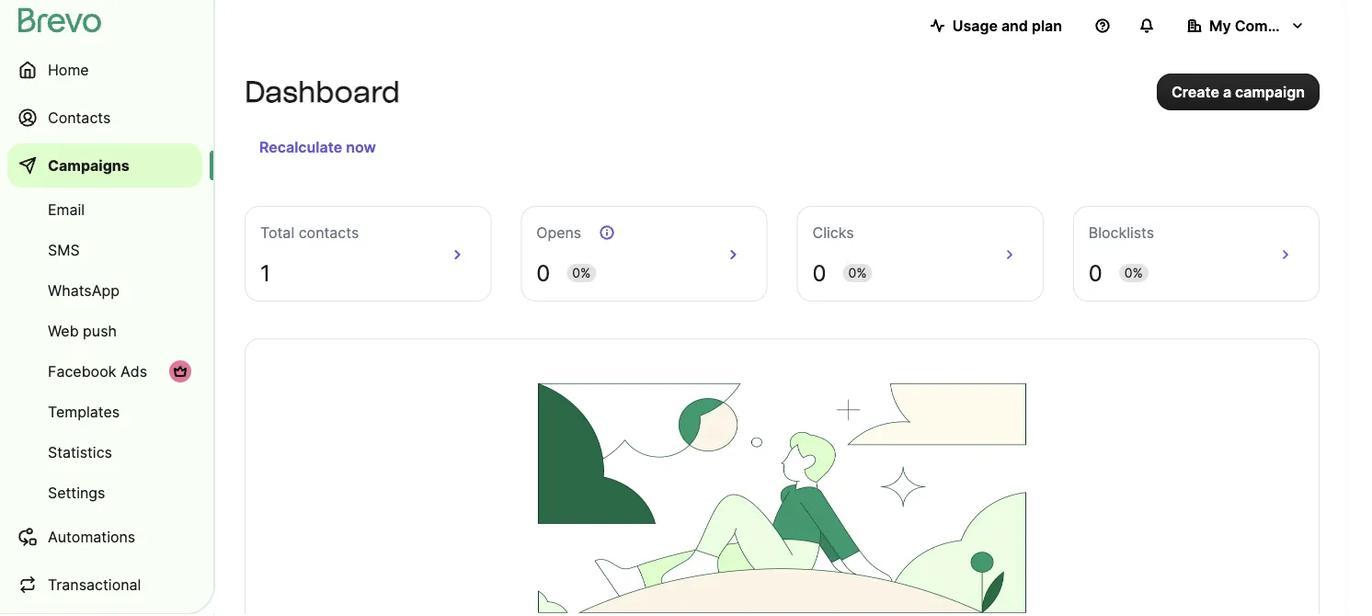 Task type: locate. For each thing, give the bounding box(es) containing it.
statistics link
[[7, 434, 202, 471]]

statistics
[[48, 443, 112, 461]]

contacts link
[[7, 96, 202, 140]]

home
[[48, 61, 89, 79]]

whatsapp
[[48, 281, 120, 299]]

3 0% from the left
[[1125, 265, 1143, 281]]

transactional
[[48, 576, 141, 594]]

sms
[[48, 241, 80, 259]]

usage
[[953, 17, 998, 34]]

web
[[48, 322, 79, 340]]

a
[[1223, 83, 1232, 101]]

campaign
[[1235, 83, 1305, 101]]

1 horizontal spatial 0%
[[848, 265, 867, 281]]

2 0% from the left
[[848, 265, 867, 281]]

email link
[[7, 191, 202, 228]]

recalculate
[[259, 138, 342, 156]]

create
[[1172, 83, 1220, 101]]

1 horizontal spatial 0
[[813, 259, 826, 287]]

templates
[[48, 403, 120, 421]]

1 0% from the left
[[572, 265, 591, 281]]

0 down clicks
[[813, 259, 826, 287]]

0 down opens
[[536, 259, 550, 287]]

0 down blocklists
[[1089, 259, 1103, 287]]

my company
[[1210, 17, 1303, 34]]

2 horizontal spatial 0%
[[1125, 265, 1143, 281]]

3 0 from the left
[[1089, 259, 1103, 287]]

push
[[83, 322, 117, 340]]

0
[[536, 259, 550, 287], [813, 259, 826, 287], [1089, 259, 1103, 287]]

2 horizontal spatial 0
[[1089, 259, 1103, 287]]

2 0 from the left
[[813, 259, 826, 287]]

0 for clicks
[[813, 259, 826, 287]]

0% down blocklists
[[1125, 265, 1143, 281]]

0 horizontal spatial 0
[[536, 259, 550, 287]]

0%
[[572, 265, 591, 281], [848, 265, 867, 281], [1125, 265, 1143, 281]]

0% down opens
[[572, 265, 591, 281]]

0% down clicks
[[848, 265, 867, 281]]

total contacts
[[260, 224, 359, 241]]

contacts
[[48, 109, 111, 126]]

contacts
[[299, 224, 359, 241]]

facebook ads
[[48, 362, 147, 380]]

web push link
[[7, 313, 202, 350]]

campaigns link
[[7, 143, 202, 188]]

settings link
[[7, 475, 202, 511]]

ads
[[120, 362, 147, 380]]

0 horizontal spatial 0%
[[572, 265, 591, 281]]



Task type: vqa. For each thing, say whether or not it's contained in the screenshot.
"Templates" "Link"
yes



Task type: describe. For each thing, give the bounding box(es) containing it.
web push
[[48, 322, 117, 340]]

create a campaign button
[[1157, 74, 1320, 110]]

0% for blocklists
[[1125, 265, 1143, 281]]

blocklists
[[1089, 224, 1154, 241]]

facebook ads link
[[7, 353, 202, 390]]

1
[[260, 259, 271, 287]]

email
[[48, 201, 85, 218]]

company
[[1235, 17, 1303, 34]]

1 0 from the left
[[536, 259, 550, 287]]

total
[[260, 224, 295, 241]]

templates link
[[7, 394, 202, 430]]

opens
[[536, 224, 582, 241]]

recalculate now
[[259, 138, 376, 156]]

my company button
[[1173, 7, 1320, 44]]

home link
[[7, 48, 202, 92]]

usage and plan
[[953, 17, 1062, 34]]

create a campaign
[[1172, 83, 1305, 101]]

transactional link
[[7, 563, 202, 607]]

settings
[[48, 484, 105, 502]]

recalculate now button
[[252, 132, 383, 162]]

clicks
[[813, 224, 854, 241]]

automations link
[[7, 515, 202, 559]]

plan
[[1032, 17, 1062, 34]]

left___rvooi image
[[173, 364, 188, 379]]

whatsapp link
[[7, 272, 202, 309]]

and
[[1002, 17, 1028, 34]]

automations
[[48, 528, 135, 546]]

dashboard
[[245, 74, 400, 109]]

0% for clicks
[[848, 265, 867, 281]]

usage and plan button
[[916, 7, 1077, 44]]

my
[[1210, 17, 1231, 34]]

campaigns
[[48, 156, 129, 174]]

now
[[346, 138, 376, 156]]

0 for blocklists
[[1089, 259, 1103, 287]]

sms link
[[7, 232, 202, 269]]

facebook
[[48, 362, 116, 380]]



